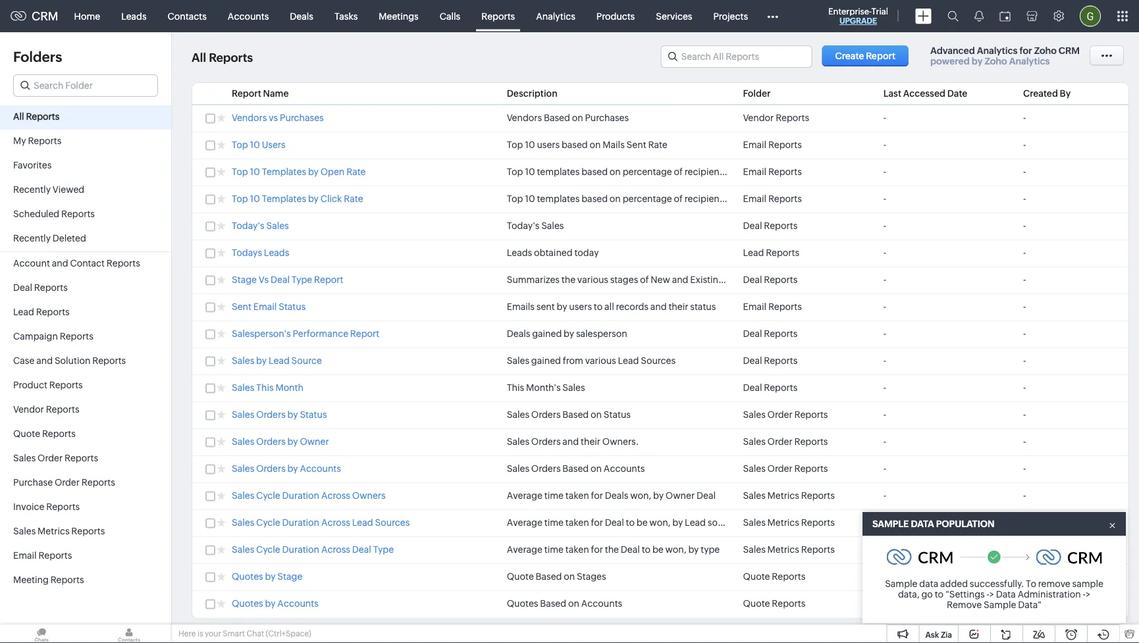 Task type: locate. For each thing, give the bounding box(es) containing it.
deal reports
[[744, 221, 798, 231], [744, 275, 798, 285], [13, 283, 68, 293], [744, 329, 798, 339], [744, 356, 798, 366], [744, 383, 798, 393]]

performance
[[293, 329, 349, 339]]

templates inside 'link'
[[262, 167, 306, 177]]

deals for deals
[[290, 11, 314, 21]]

rate for top 10 templates based on percentage of recipients who have clicked the email
[[344, 194, 363, 204]]

all reports
[[192, 51, 253, 65], [13, 111, 60, 122]]

sales orders by status link
[[232, 410, 327, 422]]

taken for deals
[[566, 491, 590, 501]]

0 vertical spatial recipients
[[685, 167, 728, 177]]

have
[[750, 167, 770, 177], [750, 194, 770, 204]]

order for sales orders based on accounts
[[768, 464, 793, 474]]

0 vertical spatial based
[[562, 140, 588, 150]]

1 horizontal spatial today's sales
[[507, 221, 564, 231]]

10 for top 10 templates based on percentage of recipients who have clicked the email
[[525, 194, 535, 204]]

sales
[[266, 221, 289, 231], [542, 221, 564, 231], [232, 356, 255, 366], [507, 356, 530, 366], [232, 383, 255, 393], [563, 383, 585, 393], [232, 410, 255, 420], [507, 410, 530, 420], [744, 410, 766, 420], [232, 437, 255, 447], [507, 437, 530, 447], [744, 437, 766, 447], [13, 453, 36, 464], [232, 464, 255, 474], [507, 464, 530, 474], [744, 464, 766, 474], [232, 491, 255, 501], [744, 491, 766, 501], [232, 518, 255, 528], [744, 518, 766, 528], [13, 526, 36, 537], [232, 545, 255, 555], [744, 545, 766, 555]]

10 up today's sales link
[[250, 194, 260, 204]]

owner up the "sales orders by accounts"
[[300, 437, 329, 447]]

all down contacts at the left
[[192, 51, 206, 65]]

and inside "case and solution reports" link
[[36, 356, 53, 366]]

orders for sales orders by owner
[[256, 437, 286, 447]]

1 horizontal spatial data
[[997, 590, 1017, 600]]

by
[[972, 56, 983, 67], [1061, 88, 1071, 99], [308, 167, 319, 177], [308, 194, 319, 204], [557, 302, 568, 312], [564, 329, 575, 339], [256, 356, 267, 366], [288, 410, 298, 420], [288, 437, 298, 447], [288, 464, 298, 474], [654, 491, 664, 501], [673, 518, 683, 528], [689, 545, 699, 555], [265, 572, 276, 582], [265, 599, 276, 609]]

1 vertical spatial sample
[[886, 579, 918, 590]]

0 vertical spatial won,
[[631, 491, 652, 501]]

0 horizontal spatial stage
[[232, 275, 257, 285]]

metrics
[[768, 491, 800, 501], [768, 518, 800, 528], [38, 526, 70, 537], [768, 545, 800, 555]]

1 recently from the top
[[13, 184, 51, 195]]

1 duration from the top
[[282, 491, 320, 501]]

deals inside deals link
[[290, 11, 314, 21]]

1 recipients from the top
[[685, 167, 728, 177]]

0 horizontal spatial sent
[[232, 302, 252, 312]]

2 templates from the top
[[537, 194, 580, 204]]

email reports up opened
[[744, 140, 802, 150]]

Other Modules field
[[759, 6, 787, 27]]

scheduled
[[13, 209, 59, 219]]

1 vendors from the left
[[232, 113, 267, 123]]

invoice
[[13, 502, 44, 513]]

vendor down folder
[[744, 113, 774, 123]]

1 purchases from the left
[[280, 113, 324, 123]]

0 horizontal spatial deals
[[290, 11, 314, 21]]

0 vertical spatial sample
[[873, 519, 909, 530]]

crm up folders
[[32, 9, 58, 23]]

top 10 templates based on percentage of recipients who have opened the email
[[507, 167, 847, 177]]

sales inside sales orders by status link
[[232, 410, 255, 420]]

2 percentage from the top
[[623, 194, 673, 204]]

last accessed date
[[884, 88, 968, 99]]

0 vertical spatial data
[[911, 519, 935, 530]]

the right opened
[[807, 167, 821, 177]]

recipients for opened
[[685, 167, 728, 177]]

templates for top 10 templates based on percentage of recipients who have clicked the email
[[537, 194, 580, 204]]

leads for leads
[[121, 11, 147, 21]]

sales order reports for sales orders and their owners.
[[744, 437, 829, 447]]

1 vertical spatial vendor
[[13, 405, 44, 415]]

1 taken from the top
[[566, 491, 590, 501]]

3 duration from the top
[[282, 545, 320, 555]]

salesperson's performance report link
[[232, 329, 380, 341]]

10 inside 'link'
[[250, 167, 260, 177]]

by left open at the left top of the page
[[308, 167, 319, 177]]

1 vertical spatial cycle
[[256, 518, 281, 528]]

today's up todays
[[232, 221, 265, 231]]

all up my
[[13, 111, 24, 122]]

top for top 10 templates by click rate
[[232, 194, 248, 204]]

case and solution reports
[[13, 356, 126, 366]]

10 down the top 10 users based on mails sent rate
[[525, 167, 535, 177]]

be up average time taken for the deal to be won, by type
[[637, 518, 648, 528]]

to left all
[[594, 302, 603, 312]]

leads obtained today
[[507, 248, 599, 258]]

time for average time taken for deals won, by owner deal
[[545, 491, 564, 501]]

percentage for opened
[[623, 167, 673, 177]]

templates for open
[[262, 167, 306, 177]]

1 have from the top
[[750, 167, 770, 177]]

email reports for emails sent by users to all records and their status
[[744, 302, 802, 312]]

their left "owners."
[[581, 437, 601, 447]]

2 templates from the top
[[262, 194, 306, 204]]

0 vertical spatial email
[[823, 167, 847, 177]]

owner
[[300, 437, 329, 447], [666, 491, 695, 501]]

leads inside todays leads link
[[264, 248, 289, 258]]

gained for deals
[[532, 329, 562, 339]]

1 horizontal spatial deals
[[507, 329, 531, 339]]

sources down owners
[[375, 518, 410, 528]]

and right "case"
[[36, 356, 53, 366]]

quotes up here is your smart chat (ctrl+space)
[[232, 599, 263, 609]]

2 vertical spatial quote reports
[[744, 599, 806, 609]]

0 vertical spatial quote reports
[[13, 429, 76, 439]]

2 who from the top
[[729, 194, 748, 204]]

deals left tasks
[[290, 11, 314, 21]]

duration down sales cycle duration across lead sources link
[[282, 545, 320, 555]]

of left new
[[640, 275, 649, 285]]

rate inside 'link'
[[347, 167, 366, 177]]

duration for deal
[[282, 545, 320, 555]]

enterprise-
[[829, 6, 872, 16]]

0 vertical spatial across
[[321, 491, 351, 501]]

1 percentage from the top
[[623, 167, 673, 177]]

1 vertical spatial crm
[[1059, 45, 1081, 56]]

1 vertical spatial templates
[[537, 194, 580, 204]]

quotes inside "link"
[[232, 599, 263, 609]]

sales inside "sales metrics reports" link
[[13, 526, 36, 537]]

3 cycle from the top
[[256, 545, 281, 555]]

0 vertical spatial sources
[[641, 356, 676, 366]]

2 cycle from the top
[[256, 518, 281, 528]]

have left opened
[[750, 167, 770, 177]]

0 vertical spatial taken
[[566, 491, 590, 501]]

salesperson's
[[232, 329, 291, 339]]

templates for click
[[262, 194, 306, 204]]

quotes down quote based on stages
[[507, 599, 539, 609]]

accounts
[[228, 11, 269, 21], [300, 464, 341, 474], [604, 464, 645, 474], [278, 599, 319, 609], [582, 599, 623, 609]]

3 time from the top
[[545, 545, 564, 555]]

top
[[232, 140, 248, 150], [507, 140, 523, 150], [232, 167, 248, 177], [507, 167, 523, 177], [232, 194, 248, 204], [507, 194, 523, 204]]

last
[[884, 88, 902, 99]]

templates down users
[[262, 167, 306, 177]]

1 who from the top
[[729, 167, 748, 177]]

remove
[[947, 600, 983, 611]]

0 vertical spatial all
[[192, 51, 206, 65]]

for down 'sales orders based on accounts'
[[591, 491, 603, 501]]

1 horizontal spatial stage
[[278, 572, 303, 582]]

1 vertical spatial of
[[674, 194, 683, 204]]

2 vendors from the left
[[507, 113, 542, 123]]

deal reports inside deal reports link
[[13, 283, 68, 293]]

recently for recently viewed
[[13, 184, 51, 195]]

2 time from the top
[[545, 518, 564, 528]]

0 vertical spatial of
[[674, 167, 683, 177]]

2 vertical spatial won,
[[666, 545, 687, 555]]

2 across from the top
[[321, 518, 351, 528]]

2 this from the left
[[507, 383, 525, 393]]

time for average time taken for the deal to be won, by type
[[545, 545, 564, 555]]

leads inside leads link
[[121, 11, 147, 21]]

email reports for top 10 templates based on percentage of recipients who have clicked the email
[[744, 194, 802, 204]]

1 vertical spatial rate
[[347, 167, 366, 177]]

vendor reports
[[744, 113, 810, 123], [13, 405, 79, 415]]

vendors down description
[[507, 113, 542, 123]]

1 vertical spatial type
[[373, 545, 394, 555]]

1 vertical spatial have
[[750, 194, 770, 204]]

sales inside sales orders by owner link
[[232, 437, 255, 447]]

to right go on the right bottom
[[935, 590, 944, 600]]

email right clicked
[[821, 194, 844, 204]]

deals down 'sales orders based on accounts'
[[605, 491, 629, 501]]

analytics up created
[[1010, 56, 1050, 67]]

accounts up (ctrl+space)
[[278, 599, 319, 609]]

top 10 users
[[232, 140, 286, 150]]

lead reports up business
[[744, 248, 800, 258]]

duration down the sales orders by accounts link
[[282, 491, 320, 501]]

leads up the summarizes
[[507, 248, 533, 258]]

date
[[948, 88, 968, 99]]

quote based on stages
[[507, 572, 607, 582]]

all reports up my reports
[[13, 111, 60, 122]]

time for average time taken for deal to be won, by lead source sales metrics reports
[[545, 518, 564, 528]]

email for top 10 templates based on percentage of recipients who have clicked the email
[[821, 194, 844, 204]]

1 vertical spatial be
[[653, 545, 664, 555]]

account
[[13, 258, 50, 269]]

stage
[[232, 275, 257, 285], [278, 572, 303, 582]]

0 horizontal spatial this
[[256, 383, 274, 393]]

2 > from the left
[[1086, 590, 1091, 600]]

> right "settings at the right bottom of the page
[[990, 590, 995, 600]]

sources for sales cycle duration across lead sources
[[375, 518, 410, 528]]

crm down the profile element
[[1059, 45, 1081, 56]]

1 vertical spatial who
[[729, 194, 748, 204]]

2 recently from the top
[[13, 233, 51, 244]]

have left clicked
[[750, 194, 770, 204]]

today's sales up leads obtained today
[[507, 221, 564, 231]]

by down salesperson's
[[256, 356, 267, 366]]

1 time from the top
[[545, 491, 564, 501]]

1 horizontal spatial leads
[[264, 248, 289, 258]]

percentage
[[623, 167, 673, 177], [623, 194, 673, 204]]

email reports down opened
[[744, 194, 802, 204]]

powered
[[931, 56, 970, 67]]

today's
[[232, 221, 265, 231], [507, 221, 540, 231]]

email left clicked
[[744, 194, 767, 204]]

sales cycle duration across deal type
[[232, 545, 394, 555]]

order for sales orders based on status
[[768, 410, 793, 420]]

based for top 10 users based on mails sent rate
[[562, 140, 588, 150]]

2 vertical spatial sales metrics reports
[[744, 545, 835, 555]]

services link
[[646, 0, 703, 32]]

0 vertical spatial templates
[[262, 167, 306, 177]]

vendors inside vendors vs purchases link
[[232, 113, 267, 123]]

have for opened
[[750, 167, 770, 177]]

purchases right the vs
[[280, 113, 324, 123]]

0 horizontal spatial today's sales
[[232, 221, 289, 231]]

deals down emails
[[507, 329, 531, 339]]

sent right 'mails'
[[627, 140, 647, 150]]

across down sales cycle duration across lead sources link
[[321, 545, 351, 555]]

1 vertical spatial lead reports
[[13, 307, 70, 318]]

today's up leads obtained today
[[507, 221, 540, 231]]

purchases inside vendors vs purchases link
[[280, 113, 324, 123]]

sales order reports link
[[0, 447, 171, 472]]

1 > from the left
[[990, 590, 995, 600]]

for inside advanced analytics for zoho crm powered by zoho analytics
[[1020, 45, 1033, 56]]

orders for sales orders based on accounts
[[532, 464, 561, 474]]

order for sales orders and their owners.
[[768, 437, 793, 447]]

2 recipients from the top
[[685, 194, 728, 204]]

top inside 'link'
[[232, 167, 248, 177]]

top for top 10 templates based on percentage of recipients who have clicked the email
[[507, 194, 523, 204]]

profile image
[[1081, 6, 1102, 27]]

1 templates from the top
[[537, 167, 580, 177]]

1 templates from the top
[[262, 167, 306, 177]]

sales by lead source
[[232, 356, 322, 366]]

3 taken from the top
[[566, 545, 590, 555]]

quote reports link
[[0, 423, 171, 447]]

2 vertical spatial cycle
[[256, 545, 281, 555]]

my reports
[[13, 136, 62, 146]]

quotes based on accounts
[[507, 599, 623, 609]]

1 vertical spatial average
[[507, 518, 543, 528]]

10 for top 10 users based on mails sent rate
[[525, 140, 535, 150]]

here
[[179, 630, 196, 639]]

0 horizontal spatial leads
[[121, 11, 147, 21]]

0 vertical spatial all reports
[[192, 51, 253, 65]]

orders down sales orders and their owners.
[[532, 464, 561, 474]]

Search Folder text field
[[14, 75, 157, 96]]

based down description
[[544, 113, 570, 123]]

of
[[674, 167, 683, 177], [674, 194, 683, 204], [640, 275, 649, 285]]

based down quote based on stages
[[540, 599, 567, 609]]

won, down average time taken for deal to be won, by lead source sales metrics reports
[[666, 545, 687, 555]]

templates down the top 10 users based on mails sent rate
[[537, 167, 580, 177]]

1 vertical spatial sources
[[375, 518, 410, 528]]

who for clicked
[[729, 194, 748, 204]]

email for emails sent by users to all records and their status
[[744, 302, 767, 312]]

all
[[605, 302, 615, 312]]

zoho
[[1035, 45, 1057, 56], [985, 56, 1008, 67]]

templates down top 10 templates by open rate 'link'
[[262, 194, 306, 204]]

gained
[[532, 329, 562, 339], [532, 356, 561, 366]]

profile element
[[1073, 0, 1110, 32]]

solution
[[55, 356, 91, 366]]

orders for sales orders by status
[[256, 410, 286, 420]]

sent email status
[[232, 302, 306, 312]]

2 today's from the left
[[507, 221, 540, 231]]

based for stages
[[536, 572, 562, 582]]

1 across from the top
[[321, 491, 351, 501]]

2 taken from the top
[[566, 518, 590, 528]]

0 horizontal spatial all
[[13, 111, 24, 122]]

this left 'month's'
[[507, 383, 525, 393]]

0 horizontal spatial crm
[[32, 9, 58, 23]]

calendar image
[[1000, 11, 1011, 21]]

campaign reports link
[[0, 325, 171, 350]]

0 vertical spatial their
[[669, 302, 689, 312]]

report right create
[[867, 51, 896, 61]]

deal reports link
[[0, 277, 171, 301]]

0 vertical spatial sales metrics reports
[[744, 491, 835, 501]]

1 horizontal spatial all
[[192, 51, 206, 65]]

1 horizontal spatial sources
[[641, 356, 676, 366]]

2 average from the top
[[507, 518, 543, 528]]

sales inside sales cycle duration across owners link
[[232, 491, 255, 501]]

chat
[[247, 630, 264, 639]]

0 vertical spatial time
[[545, 491, 564, 501]]

1 vertical spatial recently
[[13, 233, 51, 244]]

2 vertical spatial of
[[640, 275, 649, 285]]

0 horizontal spatial purchases
[[280, 113, 324, 123]]

top 10 templates by click rate link
[[232, 194, 363, 206]]

various
[[578, 275, 609, 285], [586, 356, 617, 366]]

1 horizontal spatial users
[[569, 302, 592, 312]]

product
[[13, 380, 47, 391]]

0 horizontal spatial today's
[[232, 221, 265, 231]]

0 horizontal spatial users
[[537, 140, 560, 150]]

recipients down top 10 templates based on percentage of recipients who have opened the email
[[685, 194, 728, 204]]

email right opened
[[823, 167, 847, 177]]

sales inside sales order reports link
[[13, 453, 36, 464]]

0 horizontal spatial data
[[911, 519, 935, 530]]

cycle down sales cycle duration across owners link
[[256, 518, 281, 528]]

1 vertical spatial percentage
[[623, 194, 673, 204]]

here is your smart chat (ctrl+space)
[[179, 630, 311, 639]]

1 vertical spatial gained
[[532, 356, 561, 366]]

orders for sales orders by accounts
[[256, 464, 286, 474]]

1 horizontal spatial zoho
[[1035, 45, 1057, 56]]

sales this month
[[232, 383, 304, 393]]

1 vertical spatial templates
[[262, 194, 306, 204]]

email down folder
[[744, 140, 767, 150]]

rate right open at the left top of the page
[[347, 167, 366, 177]]

crm inside advanced analytics for zoho crm powered by zoho analytics
[[1059, 45, 1081, 56]]

gained for sales
[[532, 356, 561, 366]]

1 this from the left
[[256, 383, 274, 393]]

2 vertical spatial average
[[507, 545, 543, 555]]

sales cycle duration across deal type link
[[232, 545, 394, 557]]

products
[[597, 11, 635, 21]]

0 vertical spatial percentage
[[623, 167, 673, 177]]

gained down sent
[[532, 329, 562, 339]]

sales orders based on status
[[507, 410, 631, 420]]

orders down sales orders by status link
[[256, 437, 286, 447]]

3 across from the top
[[321, 545, 351, 555]]

purchase order reports
[[13, 478, 115, 488]]

projects
[[714, 11, 749, 21]]

sales order reports for sales orders based on status
[[744, 410, 829, 420]]

analytics right reports link
[[536, 11, 576, 21]]

recipients up top 10 templates based on percentage of recipients who have clicked the email
[[685, 167, 728, 177]]

recently down favorites
[[13, 184, 51, 195]]

cycle up quotes by stage
[[256, 545, 281, 555]]

2 duration from the top
[[282, 518, 320, 528]]

quotes by stage
[[232, 572, 303, 582]]

type
[[701, 545, 720, 555]]

10 left users
[[250, 140, 260, 150]]

by inside 'link'
[[308, 167, 319, 177]]

0 horizontal spatial be
[[637, 518, 648, 528]]

won, up average time taken for deal to be won, by lead source sales metrics reports
[[631, 491, 652, 501]]

sales orders by owner link
[[232, 437, 329, 449]]

cycle for sales cycle duration across lead sources
[[256, 518, 281, 528]]

templates for top 10 templates based on percentage of recipients who have opened the email
[[537, 167, 580, 177]]

recently viewed
[[13, 184, 84, 195]]

product reports
[[13, 380, 83, 391]]

0 vertical spatial type
[[292, 275, 312, 285]]

who left clicked
[[729, 194, 748, 204]]

sample data added successfully. to remove sample data, go to "settings -> data administration -> remove sample data"
[[886, 579, 1104, 611]]

data,
[[899, 590, 920, 600]]

1 vertical spatial deals
[[507, 329, 531, 339]]

email left opened
[[744, 167, 767, 177]]

1 vertical spatial vendor reports
[[13, 405, 79, 415]]

across for owners
[[321, 491, 351, 501]]

0 vertical spatial have
[[750, 167, 770, 177]]

1 vertical spatial taken
[[566, 518, 590, 528]]

orders for sales orders and their owners.
[[532, 437, 561, 447]]

1 today's sales from the left
[[232, 221, 289, 231]]

by inside "link"
[[265, 599, 276, 609]]

email reports
[[744, 140, 802, 150], [744, 167, 802, 177], [744, 194, 802, 204], [744, 302, 802, 312], [13, 551, 72, 561]]

create menu element
[[908, 0, 940, 32]]

their left status
[[669, 302, 689, 312]]

sales metrics reports
[[744, 491, 835, 501], [13, 526, 105, 537], [744, 545, 835, 555]]

1 vertical spatial recipients
[[685, 194, 728, 204]]

by inside advanced analytics for zoho crm powered by zoho analytics
[[972, 56, 983, 67]]

2 have from the top
[[750, 194, 770, 204]]

1 vertical spatial all reports
[[13, 111, 60, 122]]

of for clicked
[[674, 194, 683, 204]]

email reports link
[[0, 545, 171, 569]]

1 horizontal spatial type
[[373, 545, 394, 555]]

0 vertical spatial recently
[[13, 184, 51, 195]]

deal reports for sales gained from various lead sources
[[744, 356, 798, 366]]

0 vertical spatial gained
[[532, 329, 562, 339]]

0 vertical spatial vendor reports
[[744, 113, 810, 123]]

1 vertical spatial time
[[545, 518, 564, 528]]

Search All Reports text field
[[662, 46, 812, 67]]

the right clicked
[[805, 194, 819, 204]]

2 vertical spatial across
[[321, 545, 351, 555]]

leads right home link
[[121, 11, 147, 21]]

1 vertical spatial users
[[569, 302, 592, 312]]

zoho right advanced
[[985, 56, 1008, 67]]

email down business
[[744, 302, 767, 312]]

of down top 10 templates based on percentage of recipients who have opened the email
[[674, 194, 683, 204]]

reports inside 'link'
[[46, 502, 80, 513]]

0 horizontal spatial owner
[[300, 437, 329, 447]]

average for average time taken for deals won, by owner deal
[[507, 491, 543, 501]]

0 horizontal spatial their
[[581, 437, 601, 447]]

emails
[[507, 302, 535, 312]]

leads
[[121, 11, 147, 21], [264, 248, 289, 258], [507, 248, 533, 258]]

type right vs
[[292, 275, 312, 285]]

by right created
[[1061, 88, 1071, 99]]

by up the quotes by accounts
[[265, 572, 276, 582]]

> right remove
[[1086, 590, 1091, 600]]

sales cycle duration across lead sources link
[[232, 518, 410, 530]]

1 cycle from the top
[[256, 491, 281, 501]]

cycle down the sales orders by accounts link
[[256, 491, 281, 501]]

1 horizontal spatial vendor
[[744, 113, 774, 123]]

1 horizontal spatial this
[[507, 383, 525, 393]]

crm
[[32, 9, 58, 23], [1059, 45, 1081, 56]]

1 vertical spatial won,
[[650, 518, 671, 528]]

deals for deals gained by salesperson
[[507, 329, 531, 339]]

1 vertical spatial email
[[821, 194, 844, 204]]

templates
[[537, 167, 580, 177], [537, 194, 580, 204]]

2 vertical spatial deals
[[605, 491, 629, 501]]

sales inside today's sales link
[[266, 221, 289, 231]]

lead
[[744, 248, 765, 258], [13, 307, 34, 318], [269, 356, 290, 366], [618, 356, 639, 366], [352, 518, 373, 528], [685, 518, 706, 528]]

for up created
[[1020, 45, 1033, 56]]

and inside account and contact reports link
[[52, 258, 68, 269]]

3 average from the top
[[507, 545, 543, 555]]

mails
[[603, 140, 625, 150]]

favorites link
[[0, 154, 171, 179]]

based for top 10 templates based on percentage of recipients who have opened the email
[[582, 167, 608, 177]]

sources down the records
[[641, 356, 676, 366]]

0 vertical spatial sent
[[627, 140, 647, 150]]

analytics down calendar icon at the top right of page
[[978, 45, 1018, 56]]

stage left vs
[[232, 275, 257, 285]]

1 vertical spatial all
[[13, 111, 24, 122]]

tasks link
[[324, 0, 368, 32]]

recently deleted link
[[0, 227, 171, 252]]

be down average time taken for deal to be won, by lead source sales metrics reports
[[653, 545, 664, 555]]

1 average from the top
[[507, 491, 543, 501]]

sales by lead source link
[[232, 356, 322, 368]]

1 vertical spatial sent
[[232, 302, 252, 312]]

taken down 'sales orders based on accounts'
[[566, 491, 590, 501]]

deal reports for summarizes the various stages of new and existing business
[[744, 275, 798, 285]]

vendors for vendors vs purchases
[[232, 113, 267, 123]]

quote reports
[[13, 429, 76, 439], [744, 572, 806, 582], [744, 599, 806, 609]]

recently deleted
[[13, 233, 86, 244]]

deals
[[290, 11, 314, 21], [507, 329, 531, 339], [605, 491, 629, 501]]

won, up average time taken for the deal to be won, by type
[[650, 518, 671, 528]]

users
[[262, 140, 286, 150]]

rate up top 10 templates based on percentage of recipients who have opened the email
[[649, 140, 668, 150]]

recently for recently deleted
[[13, 233, 51, 244]]

signals image
[[975, 11, 984, 22]]



Task type: vqa. For each thing, say whether or not it's contained in the screenshot.


Task type: describe. For each thing, give the bounding box(es) containing it.
business
[[726, 275, 764, 285]]

status
[[691, 302, 716, 312]]

for for by
[[591, 518, 603, 528]]

rate for top 10 templates based on percentage of recipients who have opened the email
[[347, 167, 366, 177]]

advanced analytics for zoho crm powered by zoho analytics
[[931, 45, 1081, 67]]

owners.
[[603, 437, 639, 447]]

0 vertical spatial vendor
[[744, 113, 774, 123]]

successfully.
[[970, 579, 1025, 590]]

and right new
[[672, 275, 689, 285]]

sales orders by accounts link
[[232, 464, 341, 476]]

sales order reports for sales orders based on accounts
[[744, 464, 829, 474]]

lead reports link
[[0, 301, 171, 325]]

zia
[[941, 631, 953, 640]]

to inside sample data added successfully. to remove sample data, go to "settings -> data administration -> remove sample data"
[[935, 590, 944, 600]]

leads for leads obtained today
[[507, 248, 533, 258]]

based for purchases
[[544, 113, 570, 123]]

all reports link
[[0, 105, 171, 130]]

meeting reports
[[13, 575, 84, 586]]

created
[[1024, 88, 1059, 99]]

product reports link
[[0, 374, 171, 399]]

from
[[563, 356, 584, 366]]

projects link
[[703, 0, 759, 32]]

for for deal
[[591, 491, 603, 501]]

stage vs deal type report
[[232, 275, 344, 285]]

sales cycle duration across lead sources
[[232, 518, 410, 528]]

sales inside sales cycle duration across lead sources link
[[232, 518, 255, 528]]

sales orders and their owners.
[[507, 437, 639, 447]]

top for top 10 templates by open rate
[[232, 167, 248, 177]]

1 vertical spatial owner
[[666, 491, 695, 501]]

average time taken for deals won, by owner deal
[[507, 491, 716, 501]]

2 today's sales from the left
[[507, 221, 564, 231]]

1 horizontal spatial sent
[[627, 140, 647, 150]]

and right the records
[[651, 302, 667, 312]]

email reports for top 10 users based on mails sent rate
[[744, 140, 802, 150]]

my reports link
[[0, 130, 171, 154]]

sample for sample data population
[[873, 519, 909, 530]]

stages
[[577, 572, 607, 582]]

1 horizontal spatial be
[[653, 545, 664, 555]]

advanced
[[931, 45, 976, 56]]

across for deal
[[321, 545, 351, 555]]

deal reports for this month's sales
[[744, 383, 798, 393]]

0 vertical spatial stage
[[232, 275, 257, 285]]

vendor reports link
[[0, 399, 171, 423]]

report up performance
[[314, 275, 344, 285]]

average for average time taken for deal to be won, by lead source sales metrics reports
[[507, 518, 543, 528]]

for for won,
[[591, 545, 603, 555]]

1 vertical spatial various
[[586, 356, 617, 366]]

of for opened
[[674, 167, 683, 177]]

by up the "sales orders by accounts"
[[288, 437, 298, 447]]

top for top 10 users
[[232, 140, 248, 150]]

click
[[321, 194, 342, 204]]

campaign
[[13, 331, 58, 342]]

vendors for vendors based on purchases
[[507, 113, 542, 123]]

sales orders based on accounts
[[507, 464, 645, 474]]

report right performance
[[350, 329, 380, 339]]

by up average time taken for deal to be won, by lead source sales metrics reports
[[654, 491, 664, 501]]

quotes for quotes by stage
[[232, 572, 263, 582]]

accounts inside "link"
[[278, 599, 319, 609]]

contacts image
[[88, 625, 171, 644]]

0 vertical spatial lead reports
[[744, 248, 800, 258]]

sales inside sales by lead source link
[[232, 356, 255, 366]]

sales metrics reports link
[[0, 521, 171, 545]]

vendor inside vendor reports link
[[13, 405, 44, 415]]

contact
[[70, 258, 105, 269]]

percentage for clicked
[[623, 194, 673, 204]]

1 horizontal spatial vendor reports
[[744, 113, 810, 123]]

create menu image
[[916, 8, 932, 24]]

sales gained from various lead sources
[[507, 356, 676, 366]]

duration for owners
[[282, 491, 320, 501]]

based for accounts
[[540, 599, 567, 609]]

meeting
[[13, 575, 49, 586]]

1 horizontal spatial all reports
[[192, 51, 253, 65]]

2 vertical spatial sample
[[984, 600, 1017, 611]]

by down sales orders by owner link
[[288, 464, 298, 474]]

email for top 10 templates based on percentage of recipients who have opened the email
[[823, 167, 847, 177]]

data
[[920, 579, 939, 590]]

sales this month link
[[232, 383, 304, 395]]

1 vertical spatial stage
[[278, 572, 303, 582]]

vs
[[259, 275, 269, 285]]

by left source
[[673, 518, 683, 528]]

case and solution reports link
[[0, 350, 171, 374]]

vs
[[269, 113, 278, 123]]

search image
[[948, 11, 959, 22]]

sales metrics reports for sales cycle duration across owners
[[744, 491, 835, 501]]

across for lead
[[321, 518, 351, 528]]

sales orders by owner
[[232, 437, 329, 447]]

sales inside the sales orders by accounts link
[[232, 464, 255, 474]]

upgrade
[[840, 16, 878, 25]]

folder
[[744, 88, 771, 99]]

scheduled reports
[[13, 209, 95, 219]]

account and contact reports
[[13, 258, 140, 269]]

email reports up meeting reports
[[13, 551, 72, 561]]

sales inside sales cycle duration across deal type link
[[232, 545, 255, 555]]

reports inside "link"
[[28, 136, 62, 146]]

accessed
[[904, 88, 946, 99]]

signals element
[[967, 0, 992, 32]]

based for top 10 templates based on percentage of recipients who have clicked the email
[[582, 194, 608, 204]]

to up average time taken for the deal to be won, by type
[[626, 518, 635, 528]]

email down vs
[[254, 302, 277, 312]]

1 horizontal spatial their
[[669, 302, 689, 312]]

0 horizontal spatial zoho
[[985, 56, 1008, 67]]

accounts up sales cycle duration across owners at the bottom left of page
[[300, 464, 341, 474]]

0 vertical spatial various
[[578, 275, 609, 285]]

based up sales orders and their owners.
[[563, 410, 589, 420]]

lead reports inside lead reports link
[[13, 307, 70, 318]]

by up from
[[564, 329, 575, 339]]

by right sent
[[557, 302, 568, 312]]

go
[[922, 590, 934, 600]]

recipients for clicked
[[685, 194, 728, 204]]

the up stages
[[605, 545, 619, 555]]

vendors vs purchases
[[232, 113, 324, 123]]

by down month
[[288, 410, 298, 420]]

search element
[[940, 0, 967, 32]]

case
[[13, 356, 34, 366]]

10 for top 10 templates by click rate
[[250, 194, 260, 204]]

created by
[[1024, 88, 1071, 99]]

by left click
[[308, 194, 319, 204]]

top for top 10 users based on mails sent rate
[[507, 140, 523, 150]]

sample
[[1073, 579, 1104, 590]]

average for average time taken for the deal to be won, by type
[[507, 545, 543, 555]]

the down obtained on the top
[[562, 275, 576, 285]]

today
[[575, 248, 599, 258]]

lead inside lead reports link
[[13, 307, 34, 318]]

quote reports for quote based on stages
[[744, 572, 806, 582]]

orders for sales orders based on status
[[532, 410, 561, 420]]

data inside sample data added successfully. to remove sample data, go to "settings -> data administration -> remove sample data"
[[997, 590, 1017, 600]]

sales inside sales this month link
[[232, 383, 255, 393]]

top 10 templates by click rate
[[232, 194, 363, 204]]

top for top 10 templates based on percentage of recipients who have opened the email
[[507, 167, 523, 177]]

email for top 10 templates based on percentage of recipients who have opened the email
[[744, 167, 767, 177]]

open
[[321, 167, 345, 177]]

top 10 users link
[[232, 140, 286, 152]]

sources for sales gained from various lead sources
[[641, 356, 676, 366]]

taken for deal
[[566, 518, 590, 528]]

deal reports for deals gained by salesperson
[[744, 329, 798, 339]]

based down sales orders and their owners.
[[563, 464, 589, 474]]

accounts down "owners."
[[604, 464, 645, 474]]

your
[[205, 630, 221, 639]]

status down stage vs deal type report link
[[279, 302, 306, 312]]

report inside button
[[867, 51, 896, 61]]

0 horizontal spatial type
[[292, 275, 312, 285]]

0 vertical spatial crm
[[32, 9, 58, 23]]

trial
[[872, 6, 889, 16]]

vendor reports inside vendor reports link
[[13, 405, 79, 415]]

calls
[[440, 11, 461, 21]]

taken for the
[[566, 545, 590, 555]]

purchase order reports link
[[0, 472, 171, 496]]

have for clicked
[[750, 194, 770, 204]]

quotes for quotes by accounts
[[232, 599, 263, 609]]

by left "type"
[[689, 545, 699, 555]]

home
[[74, 11, 100, 21]]

report name
[[232, 88, 289, 99]]

1 today's from the left
[[232, 221, 265, 231]]

quote reports for quotes based on accounts
[[744, 599, 806, 609]]

and down sales orders based on status
[[563, 437, 579, 447]]

10 for top 10 templates based on percentage of recipients who have opened the email
[[525, 167, 535, 177]]

ask zia
[[926, 631, 953, 640]]

duration for lead
[[282, 518, 320, 528]]

deal reports for today's sales
[[744, 221, 798, 231]]

cycle for sales cycle duration across owners
[[256, 491, 281, 501]]

scheduled reports link
[[0, 203, 171, 227]]

create
[[836, 51, 865, 61]]

account and contact reports link
[[0, 252, 171, 277]]

today's sales link
[[232, 221, 289, 233]]

to down average time taken for deal to be won, by lead source sales metrics reports
[[642, 545, 651, 555]]

1 vertical spatial their
[[581, 437, 601, 447]]

status up "owners."
[[604, 410, 631, 420]]

invoice reports link
[[0, 496, 171, 521]]

summarizes the various stages of new and existing business
[[507, 275, 764, 285]]

10 for top 10 templates by open rate
[[250, 167, 260, 177]]

lead inside sales cycle duration across lead sources link
[[352, 518, 373, 528]]

2 purchases from the left
[[585, 113, 629, 123]]

10 for top 10 users
[[250, 140, 260, 150]]

email up meeting
[[13, 551, 37, 561]]

description
[[507, 88, 558, 99]]

sales metrics reports for sales cycle duration across deal type
[[744, 545, 835, 555]]

email for top 10 templates based on percentage of recipients who have clicked the email
[[744, 194, 767, 204]]

sent email status link
[[232, 302, 306, 314]]

report left name
[[232, 88, 261, 99]]

who for opened
[[729, 167, 748, 177]]

crm image
[[1037, 550, 1103, 566]]

accounts left deals link
[[228, 11, 269, 21]]

email reports for top 10 templates based on percentage of recipients who have opened the email
[[744, 167, 802, 177]]

chats image
[[0, 625, 83, 644]]

meeting reports link
[[0, 569, 171, 594]]

smart
[[223, 630, 245, 639]]

0 vertical spatial rate
[[649, 140, 668, 150]]

average time taken for deal to be won, by lead source sales metrics reports
[[507, 518, 835, 528]]

status down month
[[300, 410, 327, 420]]

sales orders by accounts
[[232, 464, 341, 474]]

cycle for sales cycle duration across deal type
[[256, 545, 281, 555]]

accounts down stages
[[582, 599, 623, 609]]

quotes for quotes based on accounts
[[507, 599, 539, 609]]

0 vertical spatial owner
[[300, 437, 329, 447]]

emails sent by users to all records and their status
[[507, 302, 716, 312]]

lead inside sales by lead source link
[[269, 356, 290, 366]]

ask
[[926, 631, 940, 640]]

quotes by accounts link
[[232, 599, 319, 611]]

sample for sample data added successfully. to remove sample data, go to "settings -> data administration -> remove sample data"
[[886, 579, 918, 590]]

sales cycle duration across owners
[[232, 491, 386, 501]]

email for top 10 users based on mails sent rate
[[744, 140, 767, 150]]

1 vertical spatial sales metrics reports
[[13, 526, 105, 537]]

added
[[941, 579, 969, 590]]

0 vertical spatial users
[[537, 140, 560, 150]]

create report button
[[823, 45, 909, 67]]

calls link
[[429, 0, 471, 32]]



